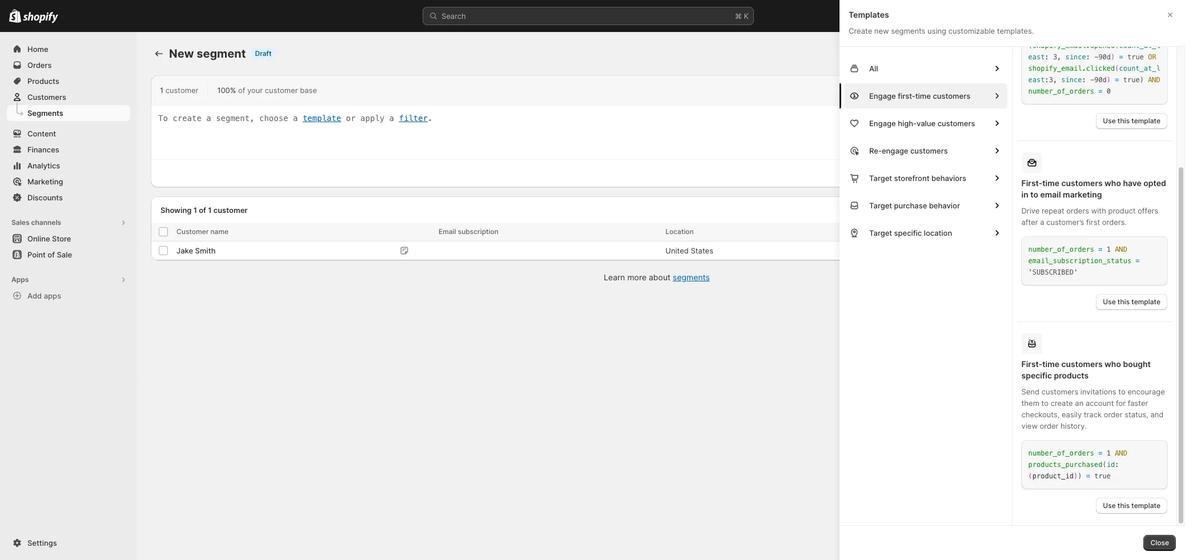 Task type: locate. For each thing, give the bounding box(es) containing it.
2 target from the top
[[870, 201, 893, 210]]

use this template for bought
[[1104, 502, 1161, 510]]

target for target specific location
[[870, 229, 893, 238]]

jake smith
[[177, 246, 216, 255]]

order down for
[[1104, 410, 1123, 419]]

90d down ( shopify_email.opened (
[[1099, 53, 1111, 61]]

1 vertical spatial who
[[1105, 359, 1122, 369]]

a
[[1041, 218, 1045, 227]]

apps
[[44, 291, 61, 301]]

your
[[247, 86, 263, 95]]

use for have
[[1104, 298, 1116, 306]]

0 vertical spatial engage
[[870, 91, 896, 101]]

new
[[169, 47, 194, 61]]

about
[[649, 273, 671, 282]]

2 vertical spatial use this template
[[1104, 502, 1161, 510]]

3 use from the top
[[1104, 502, 1116, 510]]

of right showing
[[199, 205, 206, 215]]

count_at_l up or
[[1120, 42, 1161, 50]]

2 vertical spatial template
[[1132, 502, 1161, 510]]

use this template button for have
[[1097, 294, 1168, 310]]

1 number_of_orders from the top
[[1029, 87, 1095, 95]]

1 horizontal spatial customer
[[214, 205, 248, 215]]

target left purchase
[[870, 201, 893, 210]]

1 vertical spatial time
[[1043, 178, 1060, 188]]

' down after
[[1029, 269, 1033, 277]]

0 vertical spatial since :
[[1066, 53, 1091, 61]]

0 vertical spatial time
[[916, 91, 931, 101]]

first-time customers who bought specific products
[[1022, 359, 1151, 381]]

id
[[1107, 461, 1116, 469]]

0 vertical spatial order
[[1104, 410, 1123, 419]]

2 use from the top
[[1104, 298, 1116, 306]]

engage
[[882, 146, 909, 155]]

time up email
[[1043, 178, 1060, 188]]

first- up in
[[1022, 178, 1043, 188]]

1 vertical spatial use this template button
[[1097, 294, 1168, 310]]

target down target purchase behavior at the right top of the page
[[870, 229, 893, 238]]

use down the email_subscription_status
[[1104, 298, 1116, 306]]

alert
[[151, 160, 169, 187]]

, down shopify_email.clicked
[[1054, 76, 1058, 84]]

: left 3 ,
[[1045, 53, 1049, 61]]

since down shopify_email.clicked
[[1062, 76, 1083, 84]]

0 vertical spatial ,
[[1058, 53, 1062, 61]]

first- inside first-time customers who have opted in to email marketing
[[1022, 178, 1043, 188]]

time inside first-time customers who have opted in to email marketing
[[1043, 178, 1060, 188]]

products
[[1055, 371, 1089, 381]]

encourage
[[1128, 387, 1166, 397]]

1 use from the top
[[1104, 117, 1116, 125]]

re-
[[870, 146, 882, 155]]

customer right the your
[[265, 86, 298, 95]]

0 vertical spatial count_at_l east
[[1029, 42, 1161, 61]]

time inside button
[[916, 91, 931, 101]]

templates
[[849, 10, 889, 19]]

first- up send
[[1022, 359, 1043, 369]]

and
[[1149, 76, 1161, 84], [1116, 246, 1128, 254], [1116, 450, 1128, 458]]

product
[[1109, 206, 1136, 215]]

1 vertical spatial number_of_orders
[[1029, 246, 1095, 254]]

drive repeat orders with product offers after a customer's first orders.
[[1022, 206, 1159, 227]]

0 vertical spatial count_at_l
[[1120, 42, 1161, 50]]

since : down shopify_email.clicked (
[[1062, 76, 1087, 84]]

1 vertical spatial to
[[1119, 387, 1126, 397]]

channels
[[31, 218, 61, 227]]

spent
[[1002, 227, 1021, 236]]

2 template from the top
[[1132, 298, 1161, 306]]

, up shopify_email.clicked
[[1058, 53, 1062, 61]]

time up engage high-value customers
[[916, 91, 931, 101]]

2 first- from the top
[[1022, 359, 1043, 369]]

1 vertical spatial first-
[[1022, 359, 1043, 369]]

1 vertical spatial since
[[1062, 76, 1083, 84]]

1 ' from the left
[[1029, 269, 1033, 277]]

3 number_of_orders from the top
[[1029, 450, 1095, 458]]

customers inside re-engage customers button
[[911, 146, 948, 155]]

1 target from the top
[[870, 174, 893, 183]]

1
[[160, 86, 163, 95], [194, 205, 197, 215], [208, 205, 212, 215], [1107, 246, 1111, 254], [1107, 450, 1111, 458]]

0 vertical spatial who
[[1105, 178, 1122, 188]]

who inside first-time customers who bought specific products
[[1105, 359, 1122, 369]]

email subscription
[[439, 227, 499, 236]]

and right true )
[[1149, 76, 1161, 84]]

engage inside button
[[870, 91, 896, 101]]

who left have
[[1105, 178, 1122, 188]]

1 first- from the top
[[1022, 178, 1043, 188]]

2 vertical spatial time
[[1043, 359, 1060, 369]]

count_at_l east
[[1029, 42, 1161, 61], [1029, 65, 1161, 84]]

order down the checkouts,
[[1040, 422, 1059, 431]]

location
[[666, 227, 694, 236]]

3 template from the top
[[1132, 502, 1161, 510]]

create
[[1051, 399, 1073, 408]]

0 vertical spatial this
[[1118, 117, 1130, 125]]

shopify_email.clicked
[[1029, 65, 1116, 73]]

0 vertical spatial of
[[238, 86, 245, 95]]

count_at_l east up 0
[[1029, 65, 1161, 84]]

customer down new
[[166, 86, 199, 95]]

time inside first-time customers who bought specific products
[[1043, 359, 1060, 369]]

-90d ) down ( shopify_email.opened (
[[1095, 53, 1116, 61]]

1 horizontal spatial specific
[[1022, 371, 1053, 381]]

this
[[1118, 117, 1130, 125], [1118, 298, 1130, 306], [1118, 502, 1130, 510]]

2 vertical spatial use this template button
[[1097, 498, 1168, 514]]

0 vertical spatial 90d
[[1099, 53, 1111, 61]]

1 vertical spatial since :
[[1062, 76, 1087, 84]]

1 horizontal spatial '
[[1074, 269, 1078, 277]]

specific inside button
[[895, 229, 922, 238]]

re-engage customers button
[[845, 138, 1008, 163]]

view
[[1022, 422, 1038, 431]]

east down shopify_email.clicked
[[1029, 76, 1045, 84]]

0 horizontal spatial order
[[1040, 422, 1059, 431]]

0 vertical spatial template
[[1132, 117, 1161, 125]]

0 vertical spatial use this template
[[1104, 117, 1161, 125]]

0 horizontal spatial '
[[1029, 269, 1033, 277]]

2 vertical spatial number_of_orders
[[1029, 450, 1095, 458]]

to up for
[[1119, 387, 1126, 397]]

who left bought
[[1105, 359, 1122, 369]]

count_at_l up true )
[[1120, 65, 1161, 73]]

home link
[[7, 41, 130, 57]]

of left the your
[[238, 86, 245, 95]]

2 who from the top
[[1105, 359, 1122, 369]]

0 vertical spatial target
[[870, 174, 893, 183]]

3 use this template from the top
[[1104, 502, 1161, 510]]

engage first-time customers button
[[845, 83, 1008, 109]]

and down the status,
[[1116, 450, 1128, 458]]

1 vertical spatial segments
[[673, 273, 710, 282]]

= up products_purchased ( id :
[[1099, 450, 1103, 458]]

engage left high-
[[870, 119, 896, 128]]

since
[[1066, 53, 1087, 61], [1062, 76, 1083, 84]]

1 horizontal spatial order
[[1104, 410, 1123, 419]]

to inside first-time customers who have opted in to email marketing
[[1031, 190, 1039, 199]]

= down offers
[[1136, 257, 1140, 265]]

2 vertical spatial to
[[1042, 399, 1049, 408]]

all button
[[845, 56, 1008, 81]]

to up the checkouts,
[[1042, 399, 1049, 408]]

3 this from the top
[[1118, 502, 1130, 510]]

for
[[1117, 399, 1126, 408]]

0 vertical spatial use this template button
[[1097, 113, 1168, 129]]

1 vertical spatial template
[[1132, 298, 1161, 306]]

east left 3 ,
[[1029, 53, 1045, 61]]

2 vertical spatial use
[[1104, 502, 1116, 510]]

learn
[[604, 273, 625, 282]]

1 vertical spatial -90d )
[[1091, 76, 1111, 84]]

number_of_orders up products_purchased on the right of the page
[[1029, 450, 1095, 458]]

sales
[[11, 218, 29, 227]]

1 vertical spatial target
[[870, 201, 893, 210]]

,
[[1058, 53, 1062, 61], [1054, 76, 1058, 84]]

count_at_l east up shopify_email.clicked (
[[1029, 42, 1161, 61]]

0 vertical spatial since
[[1066, 53, 1087, 61]]

true
[[1128, 53, 1144, 61], [1124, 76, 1140, 84], [1095, 473, 1111, 481]]

1 horizontal spatial segments
[[892, 26, 926, 35]]

after
[[1022, 218, 1039, 227]]

segments down united states
[[673, 273, 710, 282]]

2 use this template button from the top
[[1097, 294, 1168, 310]]

0 vertical spatial use
[[1104, 117, 1116, 125]]

engage first-time customers
[[870, 91, 971, 101]]

target down re-
[[870, 174, 893, 183]]

1 vertical spatial use this template
[[1104, 298, 1161, 306]]

showing 1 of 1 customer
[[161, 205, 248, 215]]

2 vertical spatial this
[[1118, 502, 1130, 510]]

2 horizontal spatial to
[[1119, 387, 1126, 397]]

1 vertical spatial of
[[199, 205, 206, 215]]

all
[[870, 64, 879, 73]]

0 vertical spatial number_of_orders
[[1029, 87, 1095, 95]]

number_of_orders down : 3 ,
[[1029, 87, 1095, 95]]

to right in
[[1031, 190, 1039, 199]]

3 ,
[[1054, 53, 1062, 61]]

specific down purchase
[[895, 229, 922, 238]]

- down shopify_email.opened
[[1095, 53, 1099, 61]]

customers right value
[[938, 119, 976, 128]]

customers inside engage first-time customers button
[[933, 91, 971, 101]]

1 vertical spatial east
[[1029, 76, 1045, 84]]

time for first-time customers who have opted in to email marketing
[[1043, 178, 1060, 188]]

1 who from the top
[[1105, 178, 1122, 188]]

: down shopify_email.clicked (
[[1083, 76, 1087, 84]]

3 down shopify_email.clicked
[[1049, 76, 1054, 84]]

0 horizontal spatial specific
[[895, 229, 922, 238]]

of
[[238, 86, 245, 95], [199, 205, 206, 215]]

2 vertical spatial and
[[1116, 450, 1128, 458]]

0 horizontal spatial to
[[1031, 190, 1039, 199]]

discounts
[[27, 193, 63, 202]]

2 vertical spatial target
[[870, 229, 893, 238]]

3 target from the top
[[870, 229, 893, 238]]

engage left first-
[[870, 91, 896, 101]]

number_of_orders up the email_subscription_status
[[1029, 246, 1095, 254]]

2 ' from the left
[[1074, 269, 1078, 277]]

account
[[1086, 399, 1114, 408]]

1 vertical spatial -
[[1091, 76, 1095, 84]]

target storefront behaviors
[[870, 174, 967, 183]]

0 horizontal spatial segments
[[673, 273, 710, 282]]

1 engage from the top
[[870, 91, 896, 101]]

since :
[[1066, 53, 1091, 61], [1062, 76, 1087, 84]]

2 use this template from the top
[[1104, 298, 1161, 306]]

90d up 0
[[1095, 76, 1107, 84]]

use
[[1104, 117, 1116, 125], [1104, 298, 1116, 306], [1104, 502, 1116, 510]]

' down the email_subscription_status
[[1074, 269, 1078, 277]]

customers up create
[[1042, 387, 1079, 397]]

since down shopify_email.opened
[[1066, 53, 1087, 61]]

faster
[[1128, 399, 1149, 408]]

have
[[1124, 178, 1142, 188]]

learn more about segments
[[604, 273, 710, 282]]

1 template from the top
[[1132, 117, 1161, 125]]

0 vertical spatial to
[[1031, 190, 1039, 199]]

shopify_email.opened
[[1033, 42, 1116, 50]]

since : down shopify_email.opened
[[1066, 53, 1091, 61]]

-90d ) up 0
[[1091, 76, 1111, 84]]

1 vertical spatial count_at_l
[[1120, 65, 1161, 73]]

use down id
[[1104, 502, 1116, 510]]

3 use this template button from the top
[[1097, 498, 1168, 514]]

shopify image
[[23, 12, 58, 23]]

search
[[442, 11, 466, 21]]

first- inside first-time customers who bought specific products
[[1022, 359, 1043, 369]]

2 engage from the top
[[870, 119, 896, 128]]

use down 0
[[1104, 117, 1116, 125]]

target for target purchase behavior
[[870, 201, 893, 210]]

orders
[[1067, 206, 1090, 215]]

1 vertical spatial specific
[[1022, 371, 1053, 381]]

0 vertical spatial true
[[1128, 53, 1144, 61]]

customers up marketing at right
[[1062, 178, 1103, 188]]

in
[[1022, 190, 1029, 199]]

and for bought
[[1116, 450, 1128, 458]]

3
[[1054, 53, 1058, 61], [1049, 76, 1054, 84]]

drive
[[1022, 206, 1040, 215]]

marketing
[[1063, 190, 1103, 199]]

2 this from the top
[[1118, 298, 1130, 306]]

email
[[1041, 190, 1061, 199]]

1 vertical spatial use
[[1104, 298, 1116, 306]]

and down orders.
[[1116, 246, 1128, 254]]

customers down value
[[911, 146, 948, 155]]

specific up send
[[1022, 371, 1053, 381]]

engage for engage first-time customers
[[870, 91, 896, 101]]

create
[[849, 26, 873, 35]]

smith
[[195, 246, 216, 255]]

engage inside button
[[870, 119, 896, 128]]

send customers invitations to encourage them to create an account for faster checkouts, easily track order status, and view order history.
[[1022, 387, 1166, 431]]

- down shopify_email.clicked (
[[1091, 76, 1095, 84]]

1 vertical spatial and
[[1116, 246, 1128, 254]]

templates.
[[998, 26, 1034, 35]]

1 count_at_l east from the top
[[1029, 42, 1161, 61]]

segments right new
[[892, 26, 926, 35]]

2 number_of_orders from the top
[[1029, 246, 1095, 254]]

0 vertical spatial specific
[[895, 229, 922, 238]]

1 horizontal spatial of
[[238, 86, 245, 95]]

time up the products
[[1043, 359, 1060, 369]]

specific inside first-time customers who bought specific products
[[1022, 371, 1053, 381]]

1 vertical spatial this
[[1118, 298, 1130, 306]]

customers up the products
[[1062, 359, 1103, 369]]

0 vertical spatial segments
[[892, 26, 926, 35]]

1 count_at_l from the top
[[1120, 42, 1161, 50]]

customer up smith
[[214, 205, 248, 215]]

number_of_orders for first-time customers who bought specific products
[[1029, 450, 1095, 458]]

customers up value
[[933, 91, 971, 101]]

1 vertical spatial 3
[[1049, 76, 1054, 84]]

0
[[1107, 87, 1111, 95]]

1 vertical spatial count_at_l east
[[1029, 65, 1161, 84]]

0 vertical spatial first-
[[1022, 178, 1043, 188]]

'
[[1029, 269, 1033, 277], [1074, 269, 1078, 277]]

0 vertical spatial east
[[1029, 53, 1045, 61]]

apps
[[11, 275, 29, 284]]

1 vertical spatial engage
[[870, 119, 896, 128]]

3 up shopify_email.clicked
[[1054, 53, 1058, 61]]

specific
[[895, 229, 922, 238], [1022, 371, 1053, 381]]

east
[[1029, 53, 1045, 61], [1029, 76, 1045, 84]]

who inside first-time customers who have opted in to email marketing
[[1105, 178, 1122, 188]]



Task type: describe. For each thing, give the bounding box(es) containing it.
2 count_at_l east from the top
[[1029, 65, 1161, 84]]

add
[[27, 291, 42, 301]]

2 count_at_l from the top
[[1120, 65, 1161, 73]]

template for have
[[1132, 298, 1161, 306]]

this for have
[[1118, 298, 1130, 306]]

more
[[628, 273, 647, 282]]

home
[[27, 45, 48, 54]]

2 east from the top
[[1029, 76, 1045, 84]]

opted
[[1144, 178, 1167, 188]]

target storefront behaviors button
[[845, 166, 1008, 191]]

draft
[[255, 49, 272, 58]]

products_purchased ( id :
[[1029, 461, 1120, 469]]

an
[[1076, 399, 1084, 408]]

0 vertical spatial 3
[[1054, 53, 1058, 61]]

100% of your customer base
[[217, 86, 317, 95]]

states
[[691, 246, 714, 255]]

engage high-value customers
[[870, 119, 976, 128]]

amount spent
[[975, 227, 1021, 236]]

⌘ k
[[735, 11, 749, 21]]

engage for engage high-value customers
[[870, 119, 896, 128]]

= down products_purchased ( id :
[[1087, 473, 1091, 481]]

create new segments using customizable templates.
[[849, 26, 1034, 35]]

customers link
[[7, 89, 130, 105]]

email
[[439, 227, 456, 236]]

base
[[300, 86, 317, 95]]

re-engage customers
[[870, 146, 948, 155]]

target for target storefront behaviors
[[870, 174, 893, 183]]

first- for first-time customers who have opted in to email marketing
[[1022, 178, 1043, 188]]

: 3 ,
[[1045, 76, 1058, 84]]

number_of_orders for first-time customers who have opted in to email marketing
[[1029, 246, 1095, 254]]

showing
[[161, 205, 192, 215]]

0 vertical spatial -
[[1095, 53, 1099, 61]]

discounts link
[[7, 190, 130, 206]]

= up the email_subscription_status
[[1099, 246, 1103, 254]]

with
[[1092, 206, 1107, 215]]

first
[[1087, 218, 1101, 227]]

template for bought
[[1132, 502, 1161, 510]]

customers inside first-time customers who bought specific products
[[1062, 359, 1103, 369]]

( product_id ) )
[[1029, 473, 1083, 481]]

k
[[744, 11, 749, 21]]

1 vertical spatial 90d
[[1095, 76, 1107, 84]]

who for have
[[1105, 178, 1122, 188]]

orders.
[[1103, 218, 1127, 227]]

1 vertical spatial ,
[[1054, 76, 1058, 84]]

who for bought
[[1105, 359, 1122, 369]]

and for have
[[1116, 246, 1128, 254]]

0 horizontal spatial customer
[[166, 86, 199, 95]]

customers inside send customers invitations to encourage them to create an account for faster checkouts, easily track order status, and view order history.
[[1042, 387, 1079, 397]]

close button
[[1144, 535, 1177, 551]]

1 vertical spatial true
[[1124, 76, 1140, 84]]

apps button
[[7, 272, 130, 288]]

products_purchased
[[1029, 461, 1103, 469]]

add apps button
[[7, 288, 130, 304]]

behaviors
[[932, 174, 967, 183]]

history.
[[1061, 422, 1087, 431]]

value
[[917, 119, 936, 128]]

purchase
[[895, 201, 928, 210]]

storefront
[[895, 174, 930, 183]]

customers inside first-time customers who have opted in to email marketing
[[1062, 178, 1103, 188]]

repeat
[[1042, 206, 1065, 215]]

: down shopify_email.opened
[[1087, 53, 1091, 61]]

new
[[875, 26, 889, 35]]

1 use this template from the top
[[1104, 117, 1161, 125]]

use this template button for bought
[[1097, 498, 1168, 514]]

: down shopify_email.clicked
[[1045, 76, 1049, 84]]

2 horizontal spatial customer
[[265, 86, 298, 95]]

using
[[928, 26, 947, 35]]

sales channels button
[[7, 215, 130, 231]]

customers
[[27, 93, 66, 102]]

first-time customers who have opted in to email marketing
[[1022, 178, 1167, 199]]

product_id
[[1033, 473, 1074, 481]]

true )
[[1124, 76, 1144, 84]]

use this template for have
[[1104, 298, 1161, 306]]

sales channels
[[11, 218, 61, 227]]

⌘
[[735, 11, 742, 21]]

amount
[[975, 227, 1000, 236]]

this for bought
[[1118, 502, 1130, 510]]

customers inside engage high-value customers button
[[938, 119, 976, 128]]

= up true )
[[1120, 53, 1124, 61]]

orders
[[852, 227, 874, 236]]

1 east from the top
[[1029, 53, 1045, 61]]

segments link
[[673, 273, 710, 282]]

= left 0
[[1099, 87, 1103, 95]]

add apps
[[27, 291, 61, 301]]

1 horizontal spatial to
[[1042, 399, 1049, 408]]

track
[[1084, 410, 1102, 419]]

subscribed
[[1033, 269, 1074, 277]]

use for bought
[[1104, 502, 1116, 510]]

or
[[1149, 53, 1157, 61]]

settings link
[[7, 535, 130, 551]]

0 vertical spatial and
[[1149, 76, 1161, 84]]

' subscribed '
[[1029, 269, 1078, 277]]

segments link
[[7, 105, 130, 121]]

1 customer
[[160, 86, 199, 95]]

first- for first-time customers who bought specific products
[[1022, 359, 1043, 369]]

: right products_purchased on the right of the page
[[1116, 461, 1120, 469]]

bought
[[1124, 359, 1151, 369]]

2 vertical spatial true
[[1095, 473, 1111, 481]]

behavior
[[930, 201, 960, 210]]

target purchase behavior button
[[845, 193, 1008, 218]]

email_subscription_status
[[1029, 257, 1132, 265]]

time for first-time customers who bought specific products
[[1043, 359, 1060, 369]]

engage high-value customers button
[[845, 111, 1008, 136]]

new segment
[[169, 47, 246, 61]]

segments
[[27, 109, 63, 118]]

1 vertical spatial order
[[1040, 422, 1059, 431]]

checkouts,
[[1022, 410, 1060, 419]]

target specific location
[[870, 229, 953, 238]]

status,
[[1125, 410, 1149, 419]]

1 this from the top
[[1118, 117, 1130, 125]]

target purchase behavior
[[870, 201, 960, 210]]

= left true )
[[1116, 76, 1120, 84]]

easily
[[1062, 410, 1082, 419]]

jake
[[177, 246, 193, 255]]

location
[[924, 229, 953, 238]]

0 vertical spatial -90d )
[[1095, 53, 1116, 61]]

subscription
[[458, 227, 499, 236]]

customer's
[[1047, 218, 1085, 227]]

jake smith link
[[177, 245, 216, 257]]

( shopify_email.opened (
[[1029, 42, 1120, 50]]

0 horizontal spatial of
[[199, 205, 206, 215]]

1 use this template button from the top
[[1097, 113, 1168, 129]]



Task type: vqa. For each thing, say whether or not it's contained in the screenshot.
0.00 text field
no



